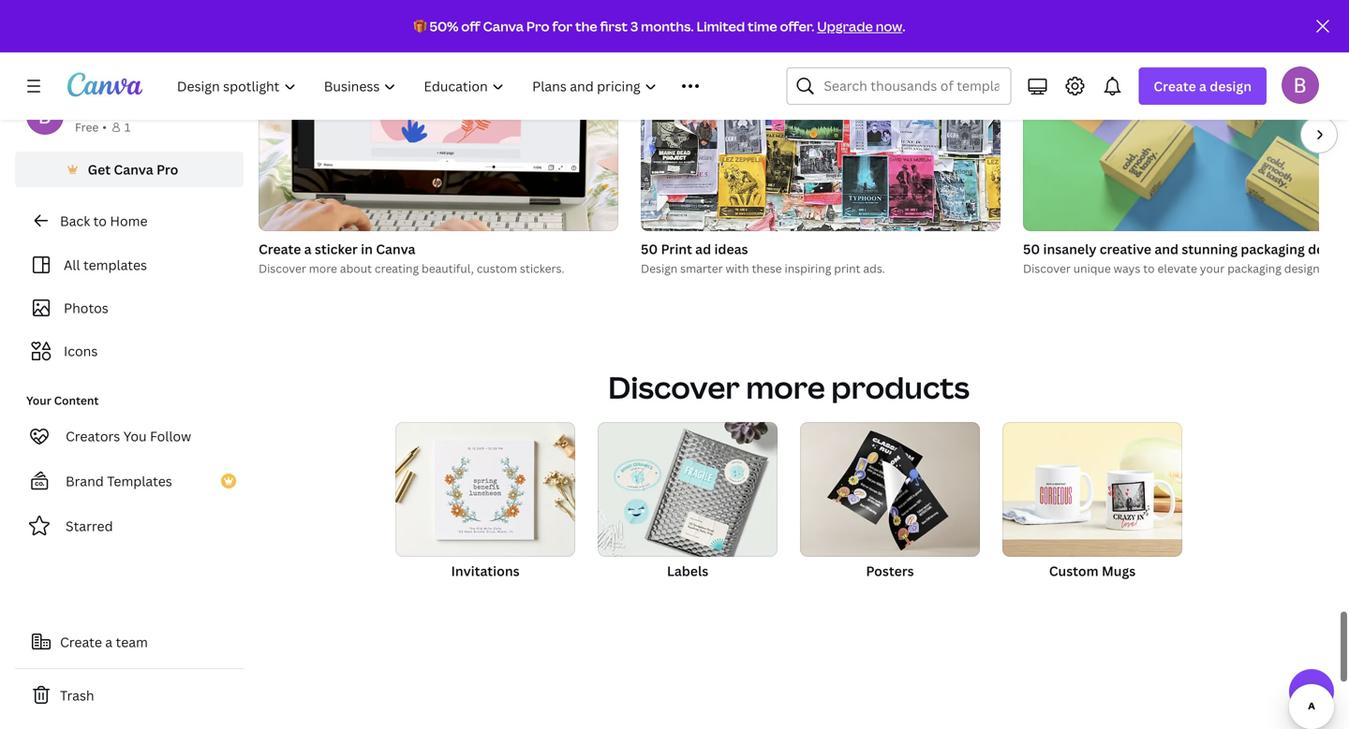 Task type: vqa. For each thing, say whether or not it's contained in the screenshot.
Christina in the google christina overa
no



Task type: describe. For each thing, give the bounding box(es) containing it.
canva inside 'create a sticker in canva discover more about creating beautiful, custom stickers.'
[[376, 240, 415, 258]]

a for team
[[105, 634, 113, 652]]

with
[[726, 261, 749, 276]]

time
[[748, 17, 777, 35]]

back to home
[[60, 212, 148, 230]]

posters link
[[800, 423, 980, 601]]

0 vertical spatial packaging
[[1241, 240, 1305, 258]]

a for sticker
[[304, 240, 312, 258]]

create a team
[[60, 634, 148, 652]]

unique
[[1073, 261, 1111, 276]]

invitations image
[[395, 423, 575, 557]]

create a team button
[[15, 624, 244, 661]]

back to home link
[[15, 202, 244, 240]]

design inside dropdown button
[[1210, 77, 1252, 95]]

1 horizontal spatial pro
[[526, 17, 550, 35]]

50 for 50 insanely creative and stunning packaging design
[[1023, 240, 1040, 258]]

smarter
[[680, 261, 723, 276]]

more inside 'create a sticker in canva discover more about creating beautiful, custom stickers.'
[[309, 261, 337, 276]]

creating
[[375, 261, 419, 276]]

create for create a design
[[1154, 77, 1196, 95]]

design.
[[1284, 261, 1323, 276]]

print
[[834, 261, 860, 276]]

home
[[110, 212, 148, 230]]

off
[[461, 17, 480, 35]]

pro inside button
[[156, 161, 178, 178]]

ways
[[1114, 261, 1140, 276]]

brand templates link
[[15, 463, 244, 500]]

starred link
[[15, 508, 244, 545]]

inspiring
[[785, 261, 831, 276]]

the
[[575, 17, 597, 35]]

follow
[[150, 428, 191, 445]]

icons
[[64, 342, 98, 360]]

bob builder image
[[1282, 66, 1319, 104]]

discover inside 'create a sticker in canva discover more about creating beautiful, custom stickers.'
[[259, 261, 306, 276]]

your
[[26, 393, 51, 408]]

labels image
[[598, 423, 778, 557]]

custom mugs
[[1049, 563, 1136, 580]]

upgrade now button
[[817, 17, 902, 35]]

free
[[75, 119, 99, 135]]

create a design
[[1154, 77, 1252, 95]]

a for design
[[1199, 77, 1207, 95]]

to inside 50 insanely creative and stunning packaging design discover unique ways to elevate your packaging design.
[[1143, 261, 1155, 276]]

for
[[552, 17, 573, 35]]

and
[[1155, 240, 1179, 258]]

50 insanely creative and stunning packaging designs image
[[1023, 0, 1349, 231]]

.
[[902, 17, 905, 35]]

1 horizontal spatial more
[[746, 367, 825, 408]]

photos link
[[26, 290, 232, 326]]

🎁
[[414, 17, 427, 35]]

•
[[102, 119, 107, 135]]

these
[[752, 261, 782, 276]]

50%
[[430, 17, 459, 35]]

Search search field
[[824, 68, 999, 104]]

create for create a sticker in canva discover more about creating beautiful, custom stickers.
[[259, 240, 301, 258]]

ads.
[[863, 261, 885, 276]]

brand templates
[[66, 473, 172, 490]]

discover inside 50 insanely creative and stunning packaging design discover unique ways to elevate your packaging design.
[[1023, 261, 1071, 276]]

posters image
[[800, 423, 980, 557]]

stickers.
[[520, 261, 564, 276]]

ad
[[695, 240, 711, 258]]

trash
[[60, 687, 94, 705]]

50 for 50 print ad ideas
[[641, 240, 658, 258]]

in
[[361, 240, 373, 258]]

custom mugs link
[[1002, 423, 1182, 601]]

months.
[[641, 17, 694, 35]]

elevate
[[1157, 261, 1197, 276]]

print
[[661, 240, 692, 258]]

invitations
[[451, 563, 520, 580]]

photos
[[64, 299, 108, 317]]

create a sticker in canva link
[[259, 239, 618, 259]]

insanely
[[1043, 240, 1096, 258]]



Task type: locate. For each thing, give the bounding box(es) containing it.
get canva pro button
[[15, 152, 244, 187]]

create inside 'create a sticker in canva discover more about creating beautiful, custom stickers.'
[[259, 240, 301, 258]]

1 horizontal spatial to
[[1143, 261, 1155, 276]]

design inside 50 insanely creative and stunning packaging design discover unique ways to elevate your packaging design.
[[1308, 240, 1349, 258]]

your
[[1200, 261, 1225, 276]]

brand
[[66, 473, 104, 490]]

1 horizontal spatial 50
[[1023, 240, 1040, 258]]

0 horizontal spatial pro
[[156, 161, 178, 178]]

top level navigation element
[[165, 67, 741, 105], [165, 67, 741, 105]]

0 horizontal spatial create
[[60, 634, 102, 652]]

1 vertical spatial to
[[1143, 261, 1155, 276]]

content
[[54, 393, 99, 408]]

1 horizontal spatial a
[[304, 240, 312, 258]]

templates
[[83, 256, 147, 274]]

0 vertical spatial design
[[1210, 77, 1252, 95]]

to right ways
[[1143, 261, 1155, 276]]

1 vertical spatial a
[[304, 240, 312, 258]]

0 vertical spatial create
[[1154, 77, 1196, 95]]

0 horizontal spatial more
[[309, 261, 337, 276]]

create a design button
[[1139, 67, 1267, 105]]

1 vertical spatial packaging
[[1227, 261, 1281, 276]]

offer.
[[780, 17, 814, 35]]

0 vertical spatial pro
[[526, 17, 550, 35]]

0 horizontal spatial 50
[[641, 240, 658, 258]]

labels link
[[598, 423, 778, 601]]

2 horizontal spatial a
[[1199, 77, 1207, 95]]

more
[[309, 261, 337, 276], [746, 367, 825, 408]]

50 print ad ideas design smarter with these inspiring print ads.
[[641, 240, 885, 276]]

all
[[64, 256, 80, 274]]

1 horizontal spatial discover
[[608, 367, 740, 408]]

create inside dropdown button
[[1154, 77, 1196, 95]]

50 up design
[[641, 240, 658, 258]]

pro
[[526, 17, 550, 35], [156, 161, 178, 178]]

about
[[340, 261, 372, 276]]

0 horizontal spatial discover
[[259, 261, 306, 276]]

a inside button
[[105, 634, 113, 652]]

create for create a team
[[60, 634, 102, 652]]

your content
[[26, 393, 99, 408]]

packaging up the design.
[[1241, 240, 1305, 258]]

now
[[876, 17, 902, 35]]

0 vertical spatial a
[[1199, 77, 1207, 95]]

custom
[[1049, 563, 1099, 580]]

mugs
[[1102, 563, 1136, 580]]

limited
[[697, 17, 745, 35]]

first
[[600, 17, 628, 35]]

sticker
[[315, 240, 358, 258]]

packaging right "your"
[[1227, 261, 1281, 276]]

0 vertical spatial to
[[93, 212, 107, 230]]

1 horizontal spatial design
[[1308, 240, 1349, 258]]

3
[[630, 17, 638, 35]]

canva up creating
[[376, 240, 415, 258]]

creators
[[66, 428, 120, 445]]

2 vertical spatial a
[[105, 634, 113, 652]]

starred
[[66, 518, 113, 535]]

get canva pro
[[88, 161, 178, 178]]

2 horizontal spatial canva
[[483, 17, 524, 35]]

design up the design.
[[1308, 240, 1349, 258]]

creative
[[1100, 240, 1151, 258]]

creators you follow link
[[15, 418, 244, 455]]

2 horizontal spatial create
[[1154, 77, 1196, 95]]

2 horizontal spatial discover
[[1023, 261, 1071, 276]]

beautiful,
[[422, 261, 474, 276]]

you
[[123, 428, 147, 445]]

create a sticker in canva image
[[259, 0, 618, 231]]

design
[[1210, 77, 1252, 95], [1308, 240, 1349, 258]]

create a sticker in canva discover more about creating beautiful, custom stickers.
[[259, 240, 564, 276]]

pro left "for"
[[526, 17, 550, 35]]

50 print ad ideas link
[[641, 239, 1001, 259]]

1 horizontal spatial create
[[259, 240, 301, 258]]

50 left insanely
[[1023, 240, 1040, 258]]

1 vertical spatial more
[[746, 367, 825, 408]]

1 vertical spatial canva
[[114, 161, 153, 178]]

custom mugs image
[[1002, 423, 1182, 557]]

icons link
[[26, 334, 232, 369]]

team
[[116, 634, 148, 652]]

templates
[[107, 473, 172, 490]]

50 inside the '50 print ad ideas design smarter with these inspiring print ads.'
[[641, 240, 658, 258]]

invitations link
[[395, 423, 575, 601]]

to
[[93, 212, 107, 230], [1143, 261, 1155, 276]]

0 vertical spatial more
[[309, 261, 337, 276]]

design
[[641, 261, 678, 276]]

a inside 'create a sticker in canva discover more about creating beautiful, custom stickers.'
[[304, 240, 312, 258]]

0 horizontal spatial a
[[105, 634, 113, 652]]

stunning
[[1182, 240, 1238, 258]]

1 horizontal spatial canva
[[376, 240, 415, 258]]

design left bob builder icon
[[1210, 77, 1252, 95]]

50 print ad ideas image
[[641, 0, 1001, 231]]

1 vertical spatial design
[[1308, 240, 1349, 258]]

1 50 from the left
[[641, 240, 658, 258]]

labels
[[667, 563, 708, 580]]

ideas
[[714, 240, 748, 258]]

upgrade
[[817, 17, 873, 35]]

50 inside 50 insanely creative and stunning packaging design discover unique ways to elevate your packaging design.
[[1023, 240, 1040, 258]]

get
[[88, 161, 111, 178]]

2 vertical spatial create
[[60, 634, 102, 652]]

pro up "back to home" link
[[156, 161, 178, 178]]

🎁 50% off canva pro for the first 3 months. limited time offer. upgrade now .
[[414, 17, 905, 35]]

create
[[1154, 77, 1196, 95], [259, 240, 301, 258], [60, 634, 102, 652]]

custom
[[477, 261, 517, 276]]

50 insanely creative and stunning packaging design link
[[1023, 239, 1349, 259]]

2 vertical spatial canva
[[376, 240, 415, 258]]

all templates
[[64, 256, 147, 274]]

1
[[124, 119, 130, 135]]

50 insanely creative and stunning packaging design discover unique ways to elevate your packaging design.
[[1023, 240, 1349, 276]]

products
[[831, 367, 970, 408]]

50
[[641, 240, 658, 258], [1023, 240, 1040, 258]]

trash link
[[15, 677, 244, 715]]

create inside button
[[60, 634, 102, 652]]

back
[[60, 212, 90, 230]]

canva inside button
[[114, 161, 153, 178]]

all templates link
[[26, 247, 232, 283]]

2 50 from the left
[[1023, 240, 1040, 258]]

a inside dropdown button
[[1199, 77, 1207, 95]]

discover more products
[[608, 367, 970, 408]]

0 horizontal spatial canva
[[114, 161, 153, 178]]

canva right off
[[483, 17, 524, 35]]

posters
[[866, 563, 914, 580]]

0 horizontal spatial design
[[1210, 77, 1252, 95]]

0 horizontal spatial to
[[93, 212, 107, 230]]

free •
[[75, 119, 107, 135]]

creators you follow
[[66, 428, 191, 445]]

1 vertical spatial create
[[259, 240, 301, 258]]

canva right get
[[114, 161, 153, 178]]

to right back
[[93, 212, 107, 230]]

1 vertical spatial pro
[[156, 161, 178, 178]]

None search field
[[786, 67, 1011, 105]]

canva
[[483, 17, 524, 35], [114, 161, 153, 178], [376, 240, 415, 258]]

0 vertical spatial canva
[[483, 17, 524, 35]]



